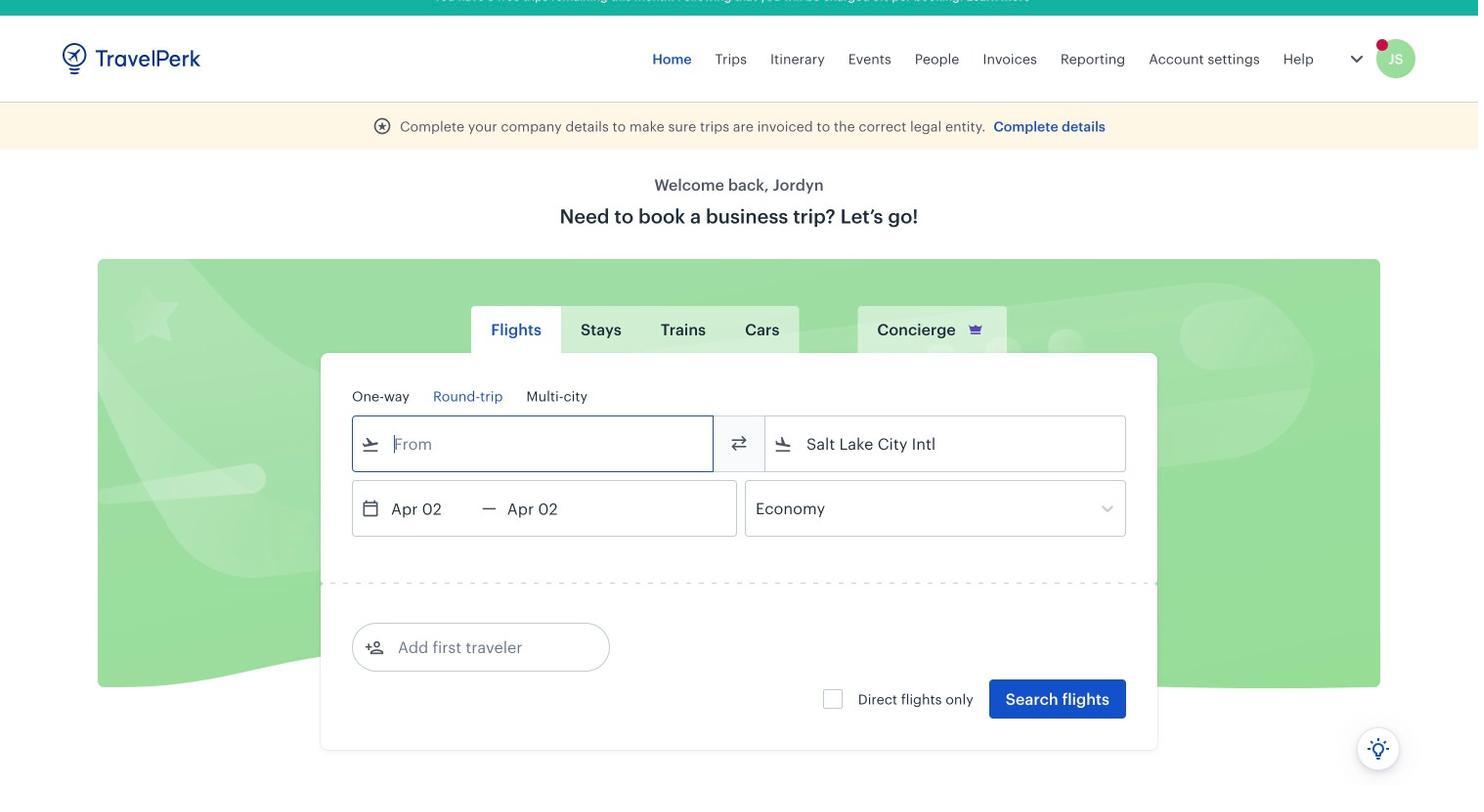 Task type: locate. For each thing, give the bounding box(es) containing it.
Return text field
[[496, 481, 598, 536]]

From search field
[[380, 428, 687, 459]]



Task type: describe. For each thing, give the bounding box(es) containing it.
To search field
[[793, 428, 1100, 459]]

Depart text field
[[380, 481, 482, 536]]

Add first traveler search field
[[384, 632, 588, 663]]



